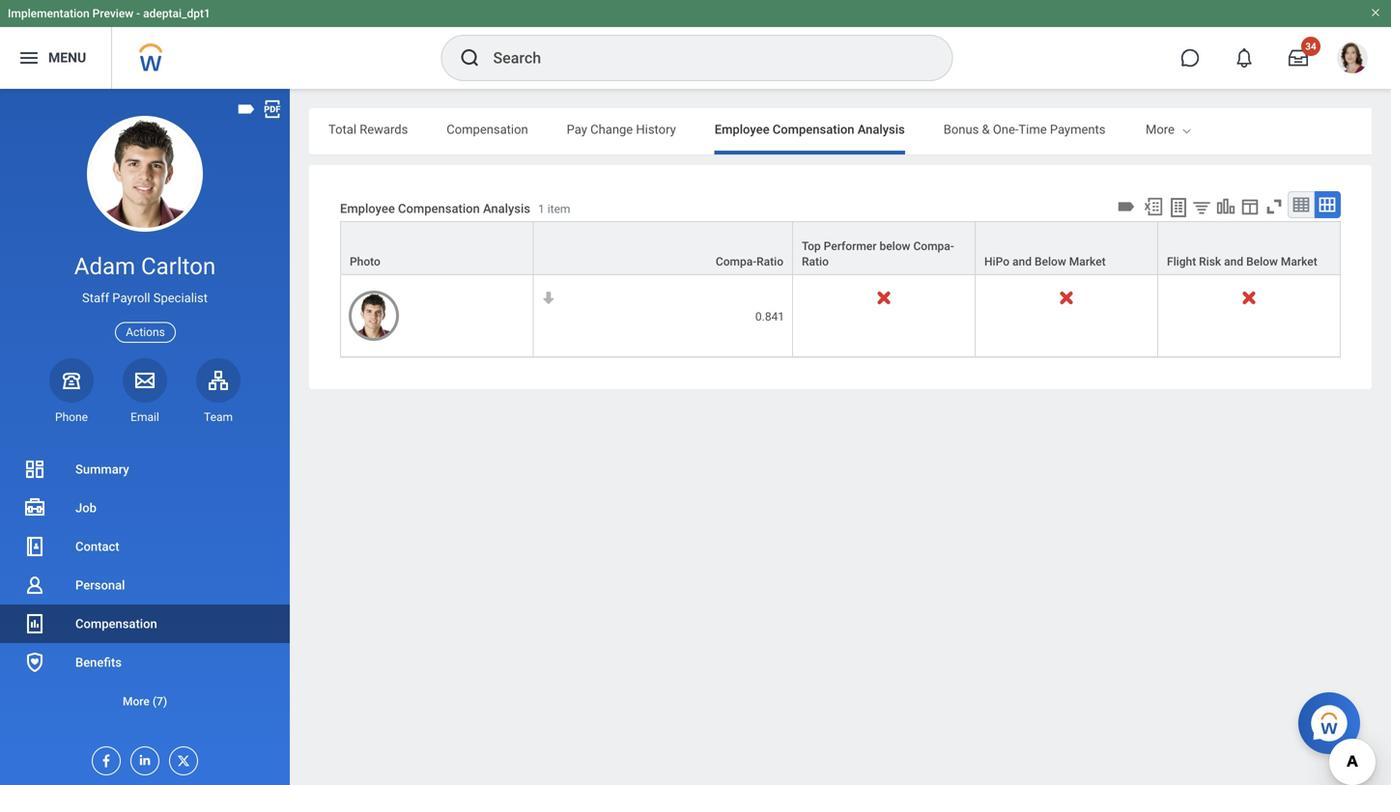 Task type: locate. For each thing, give the bounding box(es) containing it.
market right hipo
[[1070, 255, 1106, 269]]

0 horizontal spatial employee
[[340, 201, 395, 216]]

contact link
[[0, 528, 290, 566]]

more for more (7)
[[123, 695, 150, 709]]

summary image
[[23, 458, 46, 481]]

0 vertical spatial compa-
[[914, 240, 955, 253]]

phone adam carlton element
[[49, 410, 94, 425]]

1 horizontal spatial employee
[[715, 122, 770, 137]]

below
[[1035, 255, 1067, 269], [1247, 255, 1278, 269]]

x image
[[170, 748, 191, 769]]

tab list
[[309, 108, 1372, 155]]

more (7) button
[[0, 682, 290, 721]]

notifications large image
[[1235, 48, 1254, 68]]

1 horizontal spatial and
[[1225, 255, 1244, 269]]

view printable version (pdf) image
[[262, 99, 283, 120]]

0 horizontal spatial below
[[1035, 255, 1067, 269]]

plan
[[1286, 122, 1310, 137]]

actions button
[[115, 322, 176, 343]]

below right hipo
[[1035, 255, 1067, 269]]

personal image
[[23, 574, 46, 597]]

2 and from the left
[[1225, 255, 1244, 269]]

more (7)
[[123, 695, 167, 709]]

fullscreen image
[[1264, 196, 1285, 217]]

hipo
[[985, 255, 1010, 269]]

1
[[538, 202, 545, 216]]

allowance
[[1225, 122, 1282, 137]]

compa-ratio
[[716, 255, 784, 269]]

and right hipo
[[1013, 255, 1032, 269]]

1 vertical spatial more
[[123, 695, 150, 709]]

select to filter grid data image
[[1192, 197, 1213, 217]]

adeptai_dpt1
[[143, 7, 211, 20]]

table image
[[1292, 195, 1311, 215]]

0 vertical spatial analysis
[[858, 122, 905, 137]]

0 vertical spatial employee
[[715, 122, 770, 137]]

employee down 'search workday' search field
[[715, 122, 770, 137]]

payroll
[[112, 291, 150, 306]]

0 horizontal spatial compa-
[[716, 255, 757, 269]]

1 and from the left
[[1013, 255, 1032, 269]]

email
[[131, 411, 159, 424]]

list
[[0, 450, 290, 721]]

analysis
[[858, 122, 905, 137], [483, 201, 531, 216]]

market
[[1070, 255, 1106, 269], [1281, 255, 1318, 269]]

1 horizontal spatial below
[[1247, 255, 1278, 269]]

and right risk
[[1225, 255, 1244, 269]]

menu button
[[0, 27, 111, 89]]

adam
[[74, 253, 135, 280]]

mail image
[[133, 369, 157, 392]]

compa- inside compa-ratio popup button
[[716, 255, 757, 269]]

reimbursable allowance plan activity
[[1145, 122, 1355, 137]]

activity
[[1313, 122, 1355, 137]]

bonus
[[944, 122, 979, 137]]

top performer below compa- ratio button
[[793, 222, 975, 275]]

1 vertical spatial analysis
[[483, 201, 531, 216]]

preview
[[92, 7, 134, 20]]

0 horizontal spatial and
[[1013, 255, 1032, 269]]

row
[[340, 221, 1341, 276]]

1 horizontal spatial analysis
[[858, 122, 905, 137]]

analysis left 1
[[483, 201, 531, 216]]

Search Workday  search field
[[493, 37, 913, 79]]

email button
[[123, 358, 167, 425]]

0 horizontal spatial more
[[123, 695, 150, 709]]

staff
[[82, 291, 109, 306]]

job image
[[23, 497, 46, 520]]

compa- right below
[[914, 240, 955, 253]]

summary link
[[0, 450, 290, 489]]

below right risk
[[1247, 255, 1278, 269]]

export to excel image
[[1143, 196, 1165, 217]]

34 button
[[1278, 37, 1321, 79]]

employee
[[715, 122, 770, 137], [340, 201, 395, 216]]

compensation link
[[0, 605, 290, 644]]

analysis for employee compensation analysis 1 item
[[483, 201, 531, 216]]

total rewards
[[329, 122, 408, 137]]

payments
[[1050, 122, 1106, 137]]

actions
[[126, 326, 165, 339]]

compensation image
[[23, 613, 46, 636]]

photo button
[[341, 222, 533, 275]]

employee up photo
[[340, 201, 395, 216]]

phone
[[55, 411, 88, 424]]

staff payroll specialist
[[82, 291, 208, 306]]

flight
[[1167, 255, 1197, 269]]

adam carlton
[[74, 253, 216, 280]]

rewards
[[360, 122, 408, 137]]

summary
[[75, 462, 129, 477]]

profile logan mcneil image
[[1338, 43, 1368, 77]]

(7)
[[153, 695, 167, 709]]

row containing top performer below compa- ratio
[[340, 221, 1341, 276]]

1 horizontal spatial more
[[1146, 122, 1175, 137]]

1 market from the left
[[1070, 255, 1106, 269]]

compensation inside navigation pane region
[[75, 617, 157, 632]]

1 vertical spatial compa-
[[716, 255, 757, 269]]

ratio down top
[[802, 255, 829, 269]]

0 vertical spatial more
[[1146, 122, 1175, 137]]

1 horizontal spatial ratio
[[802, 255, 829, 269]]

1 below from the left
[[1035, 255, 1067, 269]]

more up export to excel image
[[1146, 122, 1175, 137]]

view worker - expand/collapse chart image
[[1216, 196, 1237, 217]]

search image
[[459, 46, 482, 70]]

and
[[1013, 255, 1032, 269], [1225, 255, 1244, 269]]

compa-
[[914, 240, 955, 253], [716, 255, 757, 269]]

team link
[[196, 358, 241, 425]]

ratio up 0.841
[[757, 255, 784, 269]]

employee compensation analysis 1 item
[[340, 201, 571, 216]]

employee for employee compensation analysis
[[715, 122, 770, 137]]

bonus & one-time payments
[[944, 122, 1106, 137]]

compa-ratio below 0.95 image
[[542, 291, 556, 305]]

more
[[1146, 122, 1175, 137], [123, 695, 150, 709]]

analysis left bonus at the top right of page
[[858, 122, 905, 137]]

change
[[591, 122, 633, 137]]

0 horizontal spatial market
[[1070, 255, 1106, 269]]

ratio
[[757, 255, 784, 269], [802, 255, 829, 269]]

benefits link
[[0, 644, 290, 682]]

justify image
[[17, 46, 41, 70]]

compensation
[[447, 122, 528, 137], [773, 122, 855, 137], [398, 201, 480, 216], [75, 617, 157, 632]]

analysis inside tab list
[[858, 122, 905, 137]]

toolbar
[[1113, 191, 1341, 221]]

0 horizontal spatial ratio
[[757, 255, 784, 269]]

more left (7)
[[123, 695, 150, 709]]

1 vertical spatial employee
[[340, 201, 395, 216]]

history
[[636, 122, 676, 137]]

2 ratio from the left
[[802, 255, 829, 269]]

inbox large image
[[1289, 48, 1309, 68]]

top
[[802, 240, 821, 253]]

more inside dropdown button
[[123, 695, 150, 709]]

1 horizontal spatial compa-
[[914, 240, 955, 253]]

compa- up 0.841
[[716, 255, 757, 269]]

one-
[[993, 122, 1019, 137]]

market down table icon
[[1281, 255, 1318, 269]]

pay change history
[[567, 122, 676, 137]]

1 ratio from the left
[[757, 255, 784, 269]]

1 horizontal spatial market
[[1281, 255, 1318, 269]]

0.841
[[756, 310, 785, 324]]

analysis for employee compensation analysis
[[858, 122, 905, 137]]

0 horizontal spatial analysis
[[483, 201, 531, 216]]

compa-ratio button
[[534, 222, 793, 275]]

menu
[[48, 50, 86, 66]]



Task type: describe. For each thing, give the bounding box(es) containing it.
hipo and below market button
[[976, 222, 1158, 275]]

employee's photo (adam carlton) image
[[349, 291, 399, 341]]

2 market from the left
[[1281, 255, 1318, 269]]

team
[[204, 411, 233, 424]]

expand table image
[[1318, 195, 1338, 215]]

personal link
[[0, 566, 290, 605]]

employee for employee compensation analysis 1 item
[[340, 201, 395, 216]]

implementation preview -   adeptai_dpt1
[[8, 7, 211, 20]]

total
[[329, 122, 357, 137]]

contact
[[75, 540, 119, 554]]

implementation
[[8, 7, 90, 20]]

list containing summary
[[0, 450, 290, 721]]

close environment banner image
[[1370, 7, 1382, 18]]

compa- inside top performer below compa- ratio
[[914, 240, 955, 253]]

item
[[548, 202, 571, 216]]

team adam carlton element
[[196, 410, 241, 425]]

top performer below compa- ratio
[[802, 240, 955, 269]]

compa-ratio below 0.95 element
[[542, 291, 785, 325]]

job
[[75, 501, 97, 516]]

&
[[982, 122, 990, 137]]

more for more
[[1146, 122, 1175, 137]]

menu banner
[[0, 0, 1392, 89]]

phone button
[[49, 358, 94, 425]]

risk
[[1199, 255, 1222, 269]]

flight risk and below market
[[1167, 255, 1318, 269]]

phone image
[[58, 369, 85, 392]]

time
[[1019, 122, 1047, 137]]

0.841 row
[[340, 276, 1341, 358]]

pay
[[567, 122, 588, 137]]

facebook image
[[93, 748, 114, 769]]

reimbursable
[[1145, 122, 1221, 137]]

benefits
[[75, 656, 122, 670]]

job link
[[0, 489, 290, 528]]

2 below from the left
[[1247, 255, 1278, 269]]

contact image
[[23, 535, 46, 559]]

hipo and below market
[[985, 255, 1106, 269]]

-
[[136, 7, 140, 20]]

tab list containing total rewards
[[309, 108, 1372, 155]]

export to worksheets image
[[1167, 196, 1191, 219]]

below
[[880, 240, 911, 253]]

tag image
[[1116, 196, 1137, 217]]

photo
[[350, 255, 381, 269]]

linkedin image
[[131, 748, 153, 768]]

email adam carlton element
[[123, 410, 167, 425]]

flight risk and below market button
[[1159, 222, 1340, 275]]

view team image
[[207, 369, 230, 392]]

carlton
[[141, 253, 216, 280]]

performer
[[824, 240, 877, 253]]

34
[[1306, 41, 1317, 52]]

ratio inside top performer below compa- ratio
[[802, 255, 829, 269]]

benefits image
[[23, 651, 46, 675]]

navigation pane region
[[0, 89, 290, 786]]

tag image
[[236, 99, 257, 120]]

click to view/edit grid preferences image
[[1240, 196, 1261, 217]]

specialist
[[153, 291, 208, 306]]

employee compensation analysis
[[715, 122, 905, 137]]

more (7) button
[[0, 691, 290, 714]]

personal
[[75, 578, 125, 593]]



Task type: vqa. For each thing, say whether or not it's contained in the screenshot.
HiPo and Below Market Popup Button
yes



